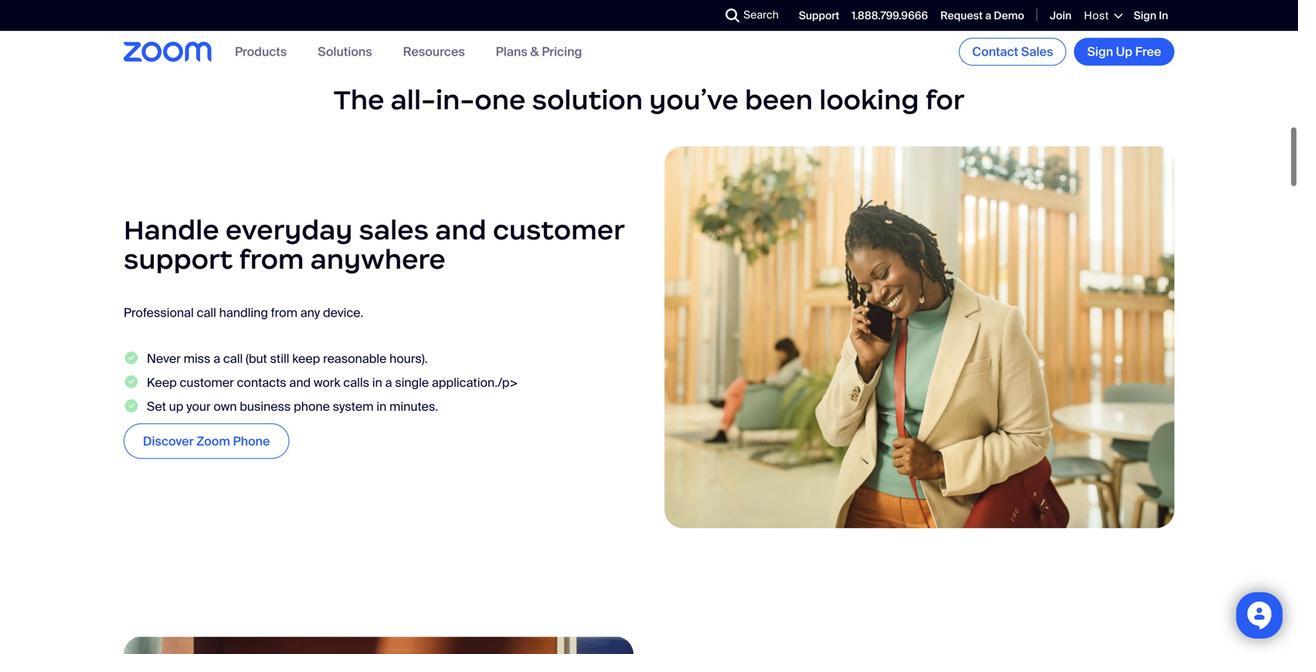Task type: describe. For each thing, give the bounding box(es) containing it.
hours).
[[389, 350, 428, 367]]

products
[[235, 44, 287, 60]]

all-
[[391, 83, 436, 117]]

support
[[124, 243, 233, 276]]

zoom
[[196, 433, 230, 449]]

in-
[[436, 83, 475, 117]]

search image
[[726, 8, 739, 22]]

calls
[[343, 375, 369, 391]]

plans & pricing link
[[496, 44, 582, 60]]

customer inside the handle everyday sales and customer support from anywhere
[[493, 213, 624, 247]]

from inside the handle everyday sales and customer support from anywhere
[[239, 243, 304, 276]]

miss
[[184, 350, 210, 367]]

solution
[[532, 83, 643, 117]]

request
[[940, 9, 983, 23]]

you've
[[649, 83, 738, 117]]

support
[[799, 9, 839, 23]]

search
[[743, 8, 779, 22]]

1 vertical spatial in
[[376, 399, 387, 415]]

contact
[[972, 44, 1018, 60]]

keep
[[147, 375, 177, 391]]

single
[[395, 375, 429, 391]]

host
[[1084, 8, 1109, 23]]

handle everyday sales and customer support from anywhere
[[124, 213, 624, 276]]

business
[[240, 399, 291, 415]]

set up your own business phone system in minutes.
[[147, 399, 438, 415]]

demo
[[994, 9, 1024, 23]]

plans & pricing
[[496, 44, 582, 60]]

and for sales
[[435, 213, 486, 247]]

everyday
[[226, 213, 353, 247]]

handle
[[124, 213, 219, 247]]

been
[[745, 83, 813, 117]]

sign for sign up free
[[1087, 44, 1113, 60]]

contact sales
[[972, 44, 1053, 60]]

sign up free link
[[1074, 38, 1174, 66]]

one
[[475, 83, 526, 117]]

1 vertical spatial from
[[271, 305, 297, 321]]

up
[[1116, 44, 1132, 60]]

join
[[1050, 9, 1072, 23]]

host button
[[1084, 8, 1121, 23]]

contacts
[[237, 375, 286, 391]]

(but
[[246, 350, 267, 367]]

free
[[1135, 44, 1161, 60]]

sales
[[359, 213, 429, 247]]

solutions button
[[318, 44, 372, 60]]

own
[[214, 399, 237, 415]]

phone
[[294, 399, 330, 415]]

professional
[[124, 305, 194, 321]]

handling
[[219, 305, 268, 321]]

2 horizontal spatial a
[[985, 9, 991, 23]]

contact sales link
[[959, 38, 1066, 66]]

reasonable
[[323, 350, 387, 367]]

keep
[[292, 350, 320, 367]]

anywhere
[[310, 243, 446, 276]]

the all-in-one solution you've been looking for
[[334, 83, 964, 117]]



Task type: locate. For each thing, give the bounding box(es) containing it.
in
[[372, 375, 382, 391], [376, 399, 387, 415]]

sign for sign in
[[1134, 9, 1156, 23]]

resources button
[[403, 44, 465, 60]]

from left any
[[271, 305, 297, 321]]

for
[[925, 83, 964, 117]]

phone
[[233, 433, 270, 449]]

1.888.799.9666 link
[[852, 9, 928, 23]]

0 horizontal spatial customer
[[180, 375, 234, 391]]

join link
[[1050, 9, 1072, 23]]

1 horizontal spatial sign
[[1134, 9, 1156, 23]]

1 horizontal spatial and
[[435, 213, 486, 247]]

zoom logo image
[[124, 42, 212, 62]]

0 vertical spatial customer
[[493, 213, 624, 247]]

call left handling
[[197, 305, 216, 321]]

solutions
[[318, 44, 372, 60]]

0 vertical spatial sign
[[1134, 9, 1156, 23]]

0 horizontal spatial a
[[213, 350, 220, 367]]

sign left in on the right
[[1134, 9, 1156, 23]]

search image
[[726, 8, 739, 22]]

work
[[314, 375, 340, 391]]

customer
[[493, 213, 624, 247], [180, 375, 234, 391]]

never miss a call (but still keep reasonable hours).
[[147, 350, 428, 367]]

a left the demo
[[985, 9, 991, 23]]

keep customer contacts and work calls in a single application./p>
[[147, 375, 518, 391]]

resources
[[403, 44, 465, 60]]

a
[[985, 9, 991, 23], [213, 350, 220, 367], [385, 375, 392, 391]]

call
[[197, 305, 216, 321], [223, 350, 243, 367]]

sales
[[1021, 44, 1053, 60]]

call left (but
[[223, 350, 243, 367]]

professional call handling from any device.
[[124, 305, 363, 321]]

1 vertical spatial sign
[[1087, 44, 1113, 60]]

any
[[300, 305, 320, 321]]

discover zoom phone
[[143, 433, 270, 449]]

request a demo link
[[940, 9, 1024, 23]]

system
[[333, 399, 374, 415]]

0 vertical spatial call
[[197, 305, 216, 321]]

set
[[147, 399, 166, 415]]

1 vertical spatial customer
[[180, 375, 234, 391]]

sign left 'up'
[[1087, 44, 1113, 60]]

products button
[[235, 44, 287, 60]]

0 vertical spatial from
[[239, 243, 304, 276]]

0 vertical spatial and
[[435, 213, 486, 247]]

1 horizontal spatial a
[[385, 375, 392, 391]]

still
[[270, 350, 289, 367]]

request a demo
[[940, 9, 1024, 23]]

never
[[147, 350, 181, 367]]

support link
[[799, 9, 839, 23]]

and
[[435, 213, 486, 247], [289, 375, 311, 391]]

and down keep
[[289, 375, 311, 391]]

the all-in-one solution you've been looking for image
[[664, 146, 1174, 528]]

and right sales
[[435, 213, 486, 247]]

application./p>
[[432, 375, 518, 391]]

discover zoom phone link
[[124, 423, 289, 459]]

in right the calls
[[372, 375, 382, 391]]

0 vertical spatial in
[[372, 375, 382, 391]]

0 horizontal spatial sign
[[1087, 44, 1113, 60]]

the
[[334, 83, 384, 117]]

and inside the handle everyday sales and customer support from anywhere
[[435, 213, 486, 247]]

0 horizontal spatial call
[[197, 305, 216, 321]]

looking
[[819, 83, 919, 117]]

in right system
[[376, 399, 387, 415]]

minutes.
[[389, 399, 438, 415]]

a left single
[[385, 375, 392, 391]]

from
[[239, 243, 304, 276], [271, 305, 297, 321]]

1 vertical spatial call
[[223, 350, 243, 367]]

1 vertical spatial and
[[289, 375, 311, 391]]

from up handling
[[239, 243, 304, 276]]

1 vertical spatial a
[[213, 350, 220, 367]]

plans
[[496, 44, 527, 60]]

0 vertical spatial a
[[985, 9, 991, 23]]

up
[[169, 399, 183, 415]]

1.888.799.9666
[[852, 9, 928, 23]]

discover
[[143, 433, 194, 449]]

sign in
[[1134, 9, 1168, 23]]

0 horizontal spatial and
[[289, 375, 311, 391]]

your
[[186, 399, 211, 415]]

a right miss
[[213, 350, 220, 367]]

2 vertical spatial a
[[385, 375, 392, 391]]

&
[[530, 44, 539, 60]]

pricing
[[542, 44, 582, 60]]

in
[[1159, 9, 1168, 23]]

1 horizontal spatial customer
[[493, 213, 624, 247]]

and for contacts
[[289, 375, 311, 391]]

sign inside sign up free link
[[1087, 44, 1113, 60]]

sign up free
[[1087, 44, 1161, 60]]

1 horizontal spatial call
[[223, 350, 243, 367]]

sign
[[1134, 9, 1156, 23], [1087, 44, 1113, 60]]

sign in link
[[1134, 9, 1168, 23]]

device.
[[323, 305, 363, 321]]



Task type: vqa. For each thing, say whether or not it's contained in the screenshot.
leftmost call
yes



